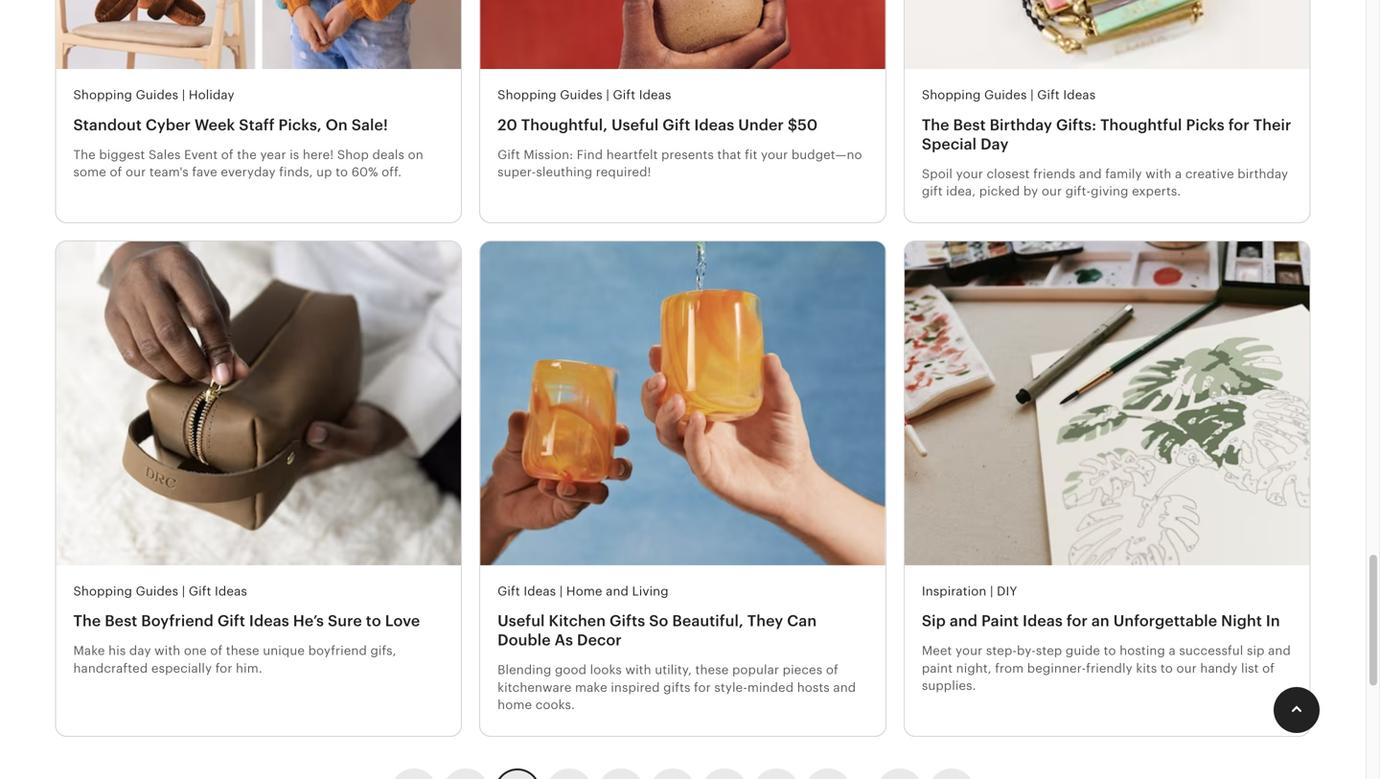 Task type: vqa. For each thing, say whether or not it's contained in the screenshot.
the "friends"
yes



Task type: describe. For each thing, give the bounding box(es) containing it.
a inside 'spoil your closest friends and family with a creative birthday gift idea, picked by our gift-giving experts.'
[[1175, 167, 1182, 181]]

a inside the meet your step-by-step guide to hosting a successful sip and paint night, from beginner-friendly kits to our handy list of supplies.
[[1169, 644, 1176, 658]]

friends
[[1033, 167, 1076, 181]]

20 thoughtful, useful gift ideas under $50
[[498, 116, 818, 134]]

gift up presents
[[663, 116, 690, 134]]

standout cyber week staff picks, on sale!
[[73, 116, 388, 134]]

style-
[[714, 680, 747, 695]]

useful kitchen gifts so beautiful, they can double as decor link
[[498, 612, 868, 650]]

your inside gift mission: find heartfelt presents that fit your budget—no super-sleuthing required!
[[761, 147, 788, 162]]

boyfriend
[[141, 613, 214, 630]]

looks
[[590, 663, 622, 677]]

giving
[[1091, 184, 1129, 198]]

on
[[326, 116, 348, 134]]

best for birthday
[[953, 116, 986, 134]]

successful
[[1179, 644, 1243, 658]]

gifs,
[[370, 644, 396, 658]]

and up the gifts
[[606, 584, 629, 599]]

he's
[[293, 613, 324, 630]]

$50
[[788, 116, 818, 134]]

step
[[1036, 644, 1062, 658]]

shopping for the best boyfriend gift ideas he's sure to love
[[73, 584, 132, 599]]

pieces
[[783, 663, 823, 677]]

gift ideas for birthday
[[1037, 88, 1096, 102]]

kitchenware
[[498, 680, 572, 695]]

best for boyfriend
[[105, 613, 137, 630]]

idea,
[[946, 184, 976, 198]]

week
[[195, 116, 235, 134]]

staff
[[239, 116, 275, 134]]

as
[[555, 632, 573, 649]]

and inside 'spoil your closest friends and family with a creative birthday gift idea, picked by our gift-giving experts.'
[[1079, 167, 1102, 181]]

for inside the best birthday gifts: thoughtful picks for their special day
[[1228, 116, 1250, 134]]

especially
[[151, 661, 212, 676]]

standout
[[73, 116, 142, 134]]

hosting
[[1120, 644, 1165, 658]]

deals
[[372, 147, 404, 162]]

1 horizontal spatial useful
[[611, 116, 659, 134]]

inspired
[[611, 680, 660, 695]]

kitchen
[[549, 613, 606, 630]]

the biggest sales event of the year is here! shop deals on some of our team's fave everyday finds, up to 60% off.
[[73, 147, 423, 179]]

step-
[[986, 644, 1017, 658]]

ideas up unique
[[249, 613, 289, 630]]

thoughtful,
[[521, 116, 608, 134]]

your for the
[[956, 167, 983, 181]]

to up the 'friendly'
[[1104, 644, 1116, 658]]

20
[[498, 116, 517, 134]]

shopping for 20 thoughtful, useful gift ideas under $50
[[498, 88, 557, 102]]

supplies.
[[922, 679, 976, 693]]

our inside the meet your step-by-step guide to hosting a successful sip and paint night, from beginner-friendly kits to our handy list of supplies.
[[1176, 661, 1197, 676]]

gift inside gift mission: find heartfelt presents that fit your budget—no super-sleuthing required!
[[498, 147, 520, 162]]

required!
[[596, 165, 651, 179]]

beautiful,
[[672, 613, 744, 630]]

birthday
[[1238, 167, 1288, 181]]

fit
[[745, 147, 758, 162]]

find
[[577, 147, 603, 162]]

double
[[498, 632, 551, 649]]

sure
[[328, 613, 362, 630]]

the best birthday gifts: thoughtful picks for their special day link
[[922, 115, 1292, 154]]

friendly
[[1086, 661, 1133, 676]]

useful kitchen gifts so beautiful, they can double as decor
[[498, 613, 817, 649]]

one
[[184, 644, 207, 658]]

an
[[1092, 613, 1110, 630]]

budget—no
[[791, 147, 862, 162]]

these inside make his day with one of these unique boyfriend gifs, handcrafted especially for him.
[[226, 644, 259, 658]]

day
[[129, 644, 151, 658]]

night
[[1221, 613, 1262, 630]]

here!
[[303, 147, 334, 162]]

creative
[[1185, 167, 1234, 181]]

gift up the double
[[498, 584, 520, 599]]

for left an on the right of the page
[[1067, 613, 1088, 630]]

decor
[[577, 632, 622, 649]]

living
[[632, 584, 669, 599]]

these inside the blending good looks with utility, these popular pieces of kitchenware make inspired gifts for style-minded hosts and home cooks.
[[695, 663, 729, 677]]

to right sure
[[366, 613, 381, 630]]

guide
[[1066, 644, 1100, 658]]

with for the best boyfriend gift ideas he's sure to love
[[154, 644, 181, 658]]

useful inside useful kitchen gifts so beautiful, they can double as decor
[[498, 613, 545, 630]]

team's
[[149, 165, 189, 179]]

so
[[649, 613, 668, 630]]

to right kits
[[1161, 661, 1173, 676]]

60%
[[351, 165, 378, 179]]

beginner-
[[1027, 661, 1086, 676]]

shopping for the best birthday gifts: thoughtful picks for their special day
[[922, 88, 981, 102]]

guides for useful
[[560, 88, 603, 102]]

spoil
[[922, 167, 953, 181]]

diy
[[997, 584, 1017, 599]]

home and living
[[566, 584, 669, 599]]

experts.
[[1132, 184, 1181, 198]]

shopping guides for useful
[[498, 88, 603, 102]]

by
[[1023, 184, 1038, 198]]

under
[[738, 116, 784, 134]]

home
[[498, 698, 532, 712]]

unique
[[263, 644, 305, 658]]

night,
[[956, 661, 992, 676]]

guides for week
[[136, 88, 178, 102]]

utility,
[[655, 663, 692, 677]]

gift mission: find heartfelt presents that fit your budget—no super-sleuthing required!
[[498, 147, 862, 179]]

off.
[[382, 165, 402, 179]]

guides for birthday
[[984, 88, 1027, 102]]

the best boyfriend gift ideas he's sure to love link
[[73, 612, 444, 631]]

make his day with one of these unique boyfriend gifs, handcrafted especially for him.
[[73, 644, 396, 676]]

home
[[566, 584, 602, 599]]

thoughtful
[[1100, 116, 1182, 134]]

ideas up the best boyfriend gift ideas he's sure to love
[[215, 584, 247, 599]]

gift ideas up the double
[[498, 584, 556, 599]]

him.
[[236, 661, 262, 676]]

shop
[[337, 147, 369, 162]]

family
[[1105, 167, 1142, 181]]



Task type: locate. For each thing, give the bounding box(es) containing it.
our inside the biggest sales event of the year is here! shop deals on some of our team's fave everyday finds, up to 60% off.
[[126, 165, 146, 179]]

the best boyfriend gift ideas he's sure to love
[[73, 613, 420, 630]]

our
[[126, 165, 146, 179], [1042, 184, 1062, 198], [1176, 661, 1197, 676]]

holiday
[[189, 88, 235, 102]]

2 vertical spatial your
[[956, 644, 983, 658]]

shopping guides
[[73, 88, 178, 102], [498, 88, 603, 102], [922, 88, 1027, 102], [73, 584, 178, 599]]

with
[[1146, 167, 1172, 181], [154, 644, 181, 658], [625, 663, 651, 677]]

gifts
[[663, 680, 691, 695]]

of right one
[[210, 644, 223, 658]]

ideas up 20 thoughtful, useful gift ideas under $50
[[639, 88, 671, 102]]

with inside the blending good looks with utility, these popular pieces of kitchenware make inspired gifts for style-minded hosts and home cooks.
[[625, 663, 651, 677]]

of right list
[[1262, 661, 1275, 676]]

your right fit
[[761, 147, 788, 162]]

standout cyber week staff picks, on sale! link
[[73, 115, 444, 135]]

cyber
[[146, 116, 191, 134]]

shopping up standout
[[73, 88, 132, 102]]

hosts
[[797, 680, 830, 695]]

list
[[1241, 661, 1259, 676]]

gift up 20 thoughtful, useful gift ideas under $50
[[613, 88, 636, 102]]

ideas up gifts: in the top of the page
[[1063, 88, 1096, 102]]

meet your step-by-step guide to hosting a successful sip and paint night, from beginner-friendly kits to our handy list of supplies.
[[922, 644, 1291, 693]]

our for week
[[126, 165, 146, 179]]

sip
[[922, 613, 946, 630]]

year
[[260, 147, 286, 162]]

everyday
[[221, 165, 276, 179]]

of down biggest
[[110, 165, 122, 179]]

guides up boyfriend
[[136, 584, 178, 599]]

gift
[[922, 184, 943, 198]]

your inside the meet your step-by-step guide to hosting a successful sip and paint night, from beginner-friendly kits to our handy list of supplies.
[[956, 644, 983, 658]]

best up special
[[953, 116, 986, 134]]

and right hosts
[[833, 680, 856, 695]]

these up style-
[[695, 663, 729, 677]]

of inside the meet your step-by-step guide to hosting a successful sip and paint night, from beginner-friendly kits to our handy list of supplies.
[[1262, 661, 1275, 676]]

shopping guides for week
[[73, 88, 178, 102]]

2 horizontal spatial with
[[1146, 167, 1172, 181]]

paint
[[922, 661, 953, 676]]

biggest
[[99, 147, 145, 162]]

shopping guides for birthday
[[922, 88, 1027, 102]]

special
[[922, 136, 977, 153]]

spoil your closest friends and family with a creative birthday gift idea, picked by our gift-giving experts.
[[922, 167, 1288, 198]]

and up gift-
[[1079, 167, 1102, 181]]

can
[[787, 613, 817, 630]]

gift ideas up gifts: in the top of the page
[[1037, 88, 1096, 102]]

of inside the blending good looks with utility, these popular pieces of kitchenware make inspired gifts for style-minded hosts and home cooks.
[[826, 663, 838, 677]]

sleuthing
[[536, 165, 593, 179]]

for inside make his day with one of these unique boyfriend gifs, handcrafted especially for him.
[[215, 661, 232, 676]]

the best birthday gifts: thoughtful picks for their special day
[[922, 116, 1291, 153]]

guides up 'birthday'
[[984, 88, 1027, 102]]

to inside the biggest sales event of the year is here! shop deals on some of our team's fave everyday finds, up to 60% off.
[[336, 165, 348, 179]]

ideas left home
[[524, 584, 556, 599]]

gift-
[[1066, 184, 1091, 198]]

0 horizontal spatial with
[[154, 644, 181, 658]]

2 horizontal spatial our
[[1176, 661, 1197, 676]]

the for the best boyfriend gift ideas he's sure to love
[[73, 613, 101, 630]]

sales
[[149, 147, 181, 162]]

ideas up the step
[[1023, 613, 1063, 630]]

and right the sip
[[1268, 644, 1291, 658]]

useful up the double
[[498, 613, 545, 630]]

with up especially
[[154, 644, 181, 658]]

for inside the blending good looks with utility, these popular pieces of kitchenware make inspired gifts for style-minded hosts and home cooks.
[[694, 680, 711, 695]]

shopping guides up 'day'
[[922, 88, 1027, 102]]

make
[[73, 644, 105, 658]]

gifts:
[[1056, 116, 1097, 134]]

0 horizontal spatial these
[[226, 644, 259, 658]]

of up hosts
[[826, 663, 838, 677]]

good
[[555, 663, 587, 677]]

in
[[1266, 613, 1280, 630]]

and right sip
[[950, 613, 978, 630]]

minded
[[747, 680, 794, 695]]

sip and paint ideas for an unforgettable night in
[[922, 613, 1280, 630]]

gifts
[[610, 613, 645, 630]]

2 vertical spatial the
[[73, 613, 101, 630]]

of inside make his day with one of these unique boyfriend gifs, handcrafted especially for him.
[[210, 644, 223, 658]]

and inside the meet your step-by-step guide to hosting a successful sip and paint night, from beginner-friendly kits to our handy list of supplies.
[[1268, 644, 1291, 658]]

blending good looks with utility, these popular pieces of kitchenware make inspired gifts for style-minded hosts and home cooks.
[[498, 663, 856, 712]]

gift
[[613, 88, 636, 102], [1037, 88, 1060, 102], [663, 116, 690, 134], [498, 147, 520, 162], [189, 584, 211, 599], [498, 584, 520, 599], [217, 613, 245, 630]]

to right up
[[336, 165, 348, 179]]

useful
[[611, 116, 659, 134], [498, 613, 545, 630]]

shopping for standout cyber week staff picks, on sale!
[[73, 88, 132, 102]]

1 horizontal spatial with
[[625, 663, 651, 677]]

gift ideas up 20 thoughtful, useful gift ideas under $50
[[613, 88, 671, 102]]

our inside 'spoil your closest friends and family with a creative birthday gift idea, picked by our gift-giving experts.'
[[1042, 184, 1062, 198]]

our for birthday
[[1042, 184, 1062, 198]]

your up night,
[[956, 644, 983, 658]]

gift up super-
[[498, 147, 520, 162]]

heartfelt
[[606, 147, 658, 162]]

the inside the best birthday gifts: thoughtful picks for their special day
[[922, 116, 949, 134]]

from
[[995, 661, 1024, 676]]

with up the experts.
[[1146, 167, 1172, 181]]

shopping guides up standout
[[73, 88, 178, 102]]

our down biggest
[[126, 165, 146, 179]]

their
[[1253, 116, 1291, 134]]

gift up make his day with one of these unique boyfriend gifs, handcrafted especially for him.
[[217, 613, 245, 630]]

0 horizontal spatial our
[[126, 165, 146, 179]]

finds,
[[279, 165, 313, 179]]

your
[[761, 147, 788, 162], [956, 167, 983, 181], [956, 644, 983, 658]]

a right hosting
[[1169, 644, 1176, 658]]

gift up boyfriend
[[189, 584, 211, 599]]

1 vertical spatial with
[[154, 644, 181, 658]]

love
[[385, 613, 420, 630]]

day
[[981, 136, 1009, 153]]

with up 'inspired'
[[625, 663, 651, 677]]

ideas up that
[[694, 116, 734, 134]]

shopping guides up boyfriend
[[73, 584, 178, 599]]

a up the experts.
[[1175, 167, 1182, 181]]

20 thoughtful, useful gift ideas under $50 link
[[498, 115, 868, 135]]

presents
[[661, 147, 714, 162]]

his
[[108, 644, 126, 658]]

handcrafted
[[73, 661, 148, 676]]

your inside 'spoil your closest friends and family with a creative birthday gift idea, picked by our gift-giving experts.'
[[956, 167, 983, 181]]

1 vertical spatial best
[[105, 613, 137, 630]]

sip
[[1247, 644, 1265, 658]]

guides up thoughtful,
[[560, 88, 603, 102]]

closest
[[987, 167, 1030, 181]]

sip and paint ideas for an unforgettable night in link
[[922, 612, 1292, 631]]

1 horizontal spatial our
[[1042, 184, 1062, 198]]

the
[[237, 147, 257, 162]]

1 vertical spatial a
[[1169, 644, 1176, 658]]

unforgettable
[[1113, 613, 1217, 630]]

0 vertical spatial your
[[761, 147, 788, 162]]

gift ideas for boyfriend
[[189, 584, 247, 599]]

0 vertical spatial the
[[922, 116, 949, 134]]

shopping guides for boyfriend
[[73, 584, 178, 599]]

by-
[[1017, 644, 1036, 658]]

the inside the best boyfriend gift ideas he's sure to love link
[[73, 613, 101, 630]]

these up the him.
[[226, 644, 259, 658]]

with inside make his day with one of these unique boyfriend gifs, handcrafted especially for him.
[[154, 644, 181, 658]]

gift ideas for useful
[[613, 88, 671, 102]]

0 vertical spatial these
[[226, 644, 259, 658]]

1 horizontal spatial best
[[953, 116, 986, 134]]

kits
[[1136, 661, 1157, 676]]

0 vertical spatial best
[[953, 116, 986, 134]]

meet
[[922, 644, 952, 658]]

of left the
[[221, 147, 234, 162]]

shopping up special
[[922, 88, 981, 102]]

inspiration
[[922, 584, 987, 599]]

ideas
[[639, 88, 671, 102], [1063, 88, 1096, 102], [694, 116, 734, 134], [215, 584, 247, 599], [524, 584, 556, 599], [249, 613, 289, 630], [1023, 613, 1063, 630]]

shopping up make
[[73, 584, 132, 599]]

with inside 'spoil your closest friends and family with a creative birthday gift idea, picked by our gift-giving experts.'
[[1146, 167, 1172, 181]]

0 vertical spatial our
[[126, 165, 146, 179]]

gift up 'birthday'
[[1037, 88, 1060, 102]]

0 vertical spatial with
[[1146, 167, 1172, 181]]

useful up heartfelt
[[611, 116, 659, 134]]

best up 'his'
[[105, 613, 137, 630]]

picks,
[[278, 116, 322, 134]]

2 vertical spatial our
[[1176, 661, 1197, 676]]

the inside the biggest sales event of the year is here! shop deals on some of our team's fave everyday finds, up to 60% off.
[[73, 147, 96, 162]]

that
[[717, 147, 741, 162]]

1 horizontal spatial these
[[695, 663, 729, 677]]

with for useful kitchen gifts so beautiful, they can double as decor
[[625, 663, 651, 677]]

handy
[[1200, 661, 1238, 676]]

1 vertical spatial our
[[1042, 184, 1062, 198]]

the up some
[[73, 147, 96, 162]]

and inside the blending good looks with utility, these popular pieces of kitchenware make inspired gifts for style-minded hosts and home cooks.
[[833, 680, 856, 695]]

guides up cyber
[[136, 88, 178, 102]]

our down friends
[[1042, 184, 1062, 198]]

for left the him.
[[215, 661, 232, 676]]

gift ideas
[[613, 88, 671, 102], [1037, 88, 1096, 102], [189, 584, 247, 599], [498, 584, 556, 599]]

is
[[290, 147, 299, 162]]

0 horizontal spatial useful
[[498, 613, 545, 630]]

shopping up 20
[[498, 88, 557, 102]]

our down successful
[[1176, 661, 1197, 676]]

sale!
[[351, 116, 388, 134]]

blending
[[498, 663, 551, 677]]

the for the best birthday gifts: thoughtful picks for their special day
[[922, 116, 949, 134]]

make
[[575, 680, 607, 695]]

best inside the best birthday gifts: thoughtful picks for their special day
[[953, 116, 986, 134]]

the for the biggest sales event of the year is here! shop deals on some of our team's fave everyday finds, up to 60% off.
[[73, 147, 96, 162]]

super-
[[498, 165, 536, 179]]

your for sip
[[956, 644, 983, 658]]

0 vertical spatial useful
[[611, 116, 659, 134]]

your up idea,
[[956, 167, 983, 181]]

for left their
[[1228, 116, 1250, 134]]

2 vertical spatial with
[[625, 663, 651, 677]]

0 vertical spatial a
[[1175, 167, 1182, 181]]

0 horizontal spatial best
[[105, 613, 137, 630]]

for right gifts
[[694, 680, 711, 695]]

birthday
[[990, 116, 1052, 134]]

best
[[953, 116, 986, 134], [105, 613, 137, 630]]

1 vertical spatial the
[[73, 147, 96, 162]]

shopping guides up thoughtful,
[[498, 88, 603, 102]]

the up make
[[73, 613, 101, 630]]

1 vertical spatial your
[[956, 167, 983, 181]]

the up special
[[922, 116, 949, 134]]

picks
[[1186, 116, 1225, 134]]

1 vertical spatial useful
[[498, 613, 545, 630]]

they
[[747, 613, 783, 630]]

1 vertical spatial these
[[695, 663, 729, 677]]

guides for boyfriend
[[136, 584, 178, 599]]

picked
[[979, 184, 1020, 198]]

gift ideas up the best boyfriend gift ideas he's sure to love
[[189, 584, 247, 599]]



